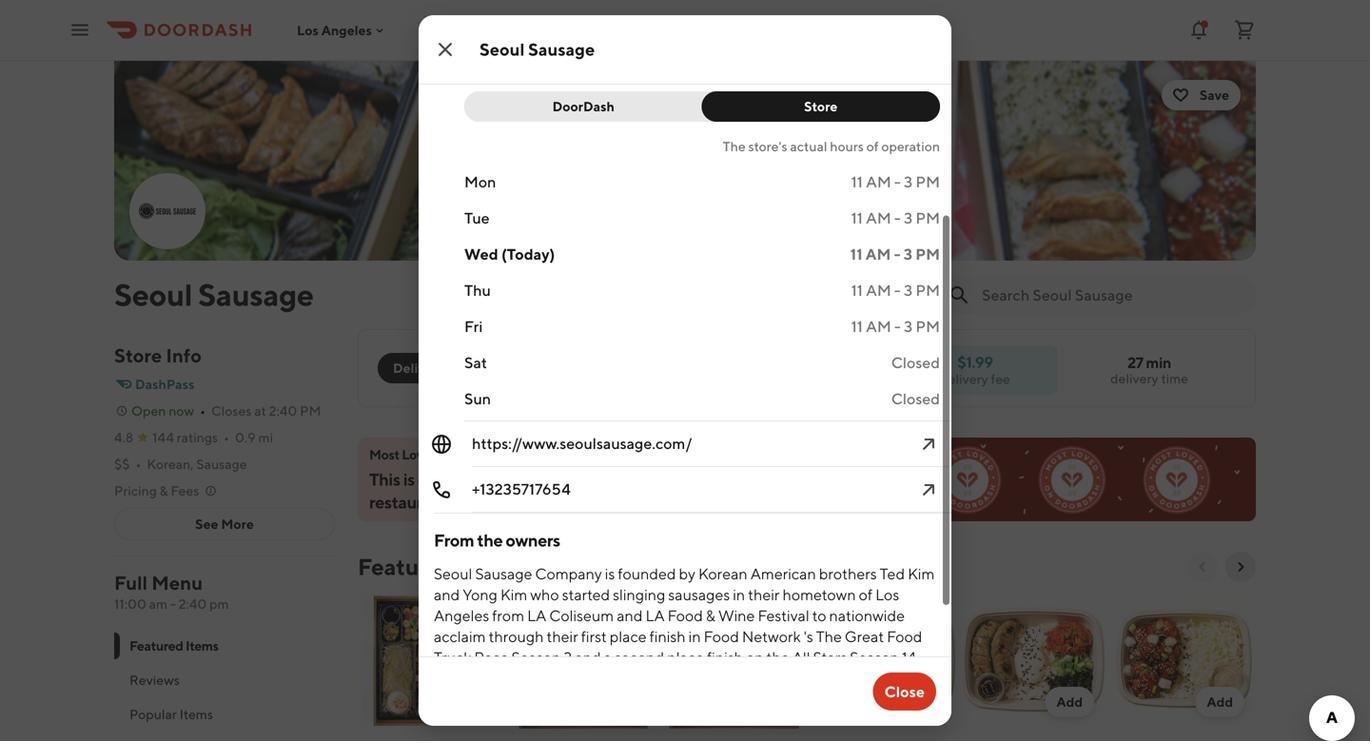 Task type: locate. For each thing, give the bounding box(es) containing it.
sun
[[464, 390, 491, 408]]

is inside most loved restaurants this is one of our top-rated, most reliable restaurants
[[403, 469, 415, 490]]

the right 's
[[816, 628, 842, 646]]

season down through
[[512, 649, 561, 667]]

place right the second
[[667, 649, 704, 667]]

la down who
[[527, 607, 547, 625]]

of left our on the bottom
[[449, 469, 465, 490]]

items up reviews button
[[186, 638, 219, 654]]

11 for mon
[[851, 173, 863, 191]]

reviews button
[[114, 663, 335, 698]]

pm
[[209, 596, 229, 612]]

0 horizontal spatial kim
[[501, 586, 527, 604]]

seoul up store info
[[114, 277, 192, 313]]

1 horizontal spatial •
[[200, 403, 206, 419]]

reviews
[[129, 672, 180, 688]]

open right close seoul sausage image
[[472, 41, 512, 59]]

0 vertical spatial angeles
[[321, 22, 372, 38]]

0 horizontal spatial featured items
[[129, 638, 219, 654]]

0 vertical spatial &
[[160, 483, 168, 499]]

•
[[200, 403, 206, 419], [224, 430, 229, 445], [136, 456, 141, 472]]

• left 0.9
[[224, 430, 229, 445]]

food up 14.
[[887, 628, 922, 646]]

1 vertical spatial 2:40
[[179, 596, 207, 612]]

Item Search search field
[[982, 285, 1241, 305]]

thu
[[464, 281, 491, 299]]

pm for tue
[[916, 209, 940, 227]]

their down coliseum
[[547, 628, 578, 646]]

their down american
[[748, 586, 780, 604]]

seoul sausage up doordash
[[480, 39, 595, 59]]

featured items up reviews
[[129, 638, 219, 654]]

11 for tue
[[851, 209, 863, 227]]

of up the nationwide
[[859, 586, 873, 604]]

am for mon
[[866, 173, 891, 191]]

am
[[149, 596, 168, 612]]

seoul inside seoul sausage company is founded by korean american brothers ted kim and yong kim who started slinging sausages in their hometown of los angeles from la coliseum and la food & wine festival to nationwide acclaim through their first place finish in food network 's the great food truck race season 3 and a second place finish on the all stars season 14.
[[434, 565, 472, 583]]

delivery left time
[[1110, 371, 1159, 386]]

(today)
[[501, 245, 555, 263]]

delivery left fee
[[940, 371, 988, 387]]

this
[[369, 469, 400, 490]]

2 horizontal spatial and
[[617, 607, 643, 625]]

0 vertical spatial kim
[[908, 565, 935, 583]]

1 la from the left
[[527, 607, 547, 625]]

1 horizontal spatial open
[[472, 41, 512, 59]]

0 vertical spatial seoul
[[480, 39, 525, 59]]

kim right ted
[[908, 565, 935, 583]]

0 horizontal spatial los
[[297, 22, 319, 38]]

1 horizontal spatial featured items
[[358, 553, 517, 580]]

0 horizontal spatial la
[[527, 607, 547, 625]]

1 vertical spatial their
[[547, 628, 578, 646]]

wed (today)
[[464, 245, 555, 263]]

1 horizontal spatial delivery
[[1110, 371, 1159, 386]]

pm for thu
[[916, 281, 940, 299]]

featured
[[358, 553, 454, 580], [129, 638, 183, 654]]

seoul down the from
[[434, 565, 472, 583]]

fri
[[464, 317, 483, 335]]

0 vertical spatial featured items
[[358, 553, 517, 580]]

1 vertical spatial store
[[114, 344, 162, 367]]

2 vertical spatial items
[[179, 707, 213, 722]]

1 vertical spatial seoul sausage
[[114, 277, 314, 313]]

click item image
[[917, 479, 940, 501]]

mini sweet & spicy chicken doshirak image
[[813, 594, 955, 729]]

1 vertical spatial open
[[131, 403, 166, 419]]

1 horizontal spatial season
[[850, 649, 899, 667]]

1 vertical spatial kim
[[501, 586, 527, 604]]

fee
[[991, 371, 1010, 387]]

next button of carousel image
[[1233, 560, 1248, 575]]

in down sausages
[[689, 628, 701, 646]]

now
[[169, 403, 194, 419]]

items down from the owners
[[458, 553, 517, 580]]

0 horizontal spatial &
[[160, 483, 168, 499]]

is up restaurants
[[403, 469, 415, 490]]

american
[[751, 565, 816, 583]]

featured down the from
[[358, 553, 454, 580]]

operation
[[881, 138, 940, 154]]

nationwide
[[829, 607, 905, 625]]

2 horizontal spatial food
[[887, 628, 922, 646]]

1 horizontal spatial &
[[706, 607, 716, 625]]

3 for tue
[[904, 209, 913, 227]]

korean
[[698, 565, 748, 583]]

1 horizontal spatial the
[[816, 628, 842, 646]]

1 horizontal spatial place
[[667, 649, 704, 667]]

sausage
[[528, 39, 595, 59], [198, 277, 314, 313], [196, 456, 247, 472], [475, 565, 532, 583]]

mi
[[258, 430, 273, 445]]

2 season from the left
[[850, 649, 899, 667]]

0 vertical spatial featured
[[358, 553, 454, 580]]

0 vertical spatial •
[[200, 403, 206, 419]]

144
[[152, 430, 174, 445]]

1 add from the left
[[906, 694, 933, 710]]

open up 144
[[131, 403, 166, 419]]

1 vertical spatial is
[[605, 565, 615, 583]]

3 add from the left
[[1207, 694, 1233, 710]]

0 horizontal spatial the
[[477, 530, 503, 550]]

1 vertical spatial closed
[[891, 390, 940, 408]]

1 vertical spatial finish
[[707, 649, 743, 667]]

1 vertical spatial the
[[816, 628, 842, 646]]

1 closed from the top
[[891, 354, 940, 372]]

and down 'slinging'
[[617, 607, 643, 625]]

sausage up doordash
[[528, 39, 595, 59]]

0 horizontal spatial 2:40
[[179, 596, 207, 612]]

1 horizontal spatial add
[[1057, 694, 1083, 710]]

0.9 mi
[[235, 430, 273, 445]]

of
[[867, 138, 879, 154], [449, 469, 465, 490], [859, 586, 873, 604]]

11:00
[[114, 596, 146, 612]]

11 for wed (today)
[[850, 245, 863, 263]]

0 horizontal spatial is
[[403, 469, 415, 490]]

2 closed from the top
[[891, 390, 940, 408]]

0 horizontal spatial angeles
[[321, 22, 372, 38]]

1 horizontal spatial 2:40
[[269, 403, 297, 419]]

2 la from the left
[[646, 607, 665, 625]]

1 vertical spatial of
[[449, 469, 465, 490]]

from
[[492, 607, 524, 625]]

2:40 right at
[[269, 403, 297, 419]]

0 vertical spatial of
[[867, 138, 879, 154]]

dashpass
[[135, 376, 194, 392]]

0 horizontal spatial seoul
[[114, 277, 192, 313]]

• right now
[[200, 403, 206, 419]]

1 horizontal spatial seoul
[[434, 565, 472, 583]]

0 vertical spatial is
[[403, 469, 415, 490]]

11 am - 3 pm
[[851, 173, 940, 191], [851, 209, 940, 227], [850, 245, 940, 263], [851, 281, 940, 299], [851, 317, 940, 335]]

store for store
[[804, 98, 838, 114]]

closed left $1.99
[[891, 354, 940, 372]]

rated,
[[529, 469, 573, 490]]

season down great
[[850, 649, 899, 667]]

0 vertical spatial and
[[434, 586, 460, 604]]

11 am - 3 pm for mon
[[851, 173, 940, 191]]

the
[[477, 530, 503, 550], [767, 649, 790, 667]]

2 horizontal spatial seoul
[[480, 39, 525, 59]]

kim up from
[[501, 586, 527, 604]]

0 horizontal spatial add
[[906, 694, 933, 710]]

delivery inside $1.99 delivery fee
[[940, 371, 988, 387]]

at
[[254, 403, 266, 419]]

1 horizontal spatial and
[[575, 649, 601, 667]]

1 vertical spatial angeles
[[434, 607, 489, 625]]

is
[[403, 469, 415, 490], [605, 565, 615, 583]]

store info
[[114, 344, 202, 367]]

0 horizontal spatial the
[[723, 138, 746, 154]]

mini korean fried chicken doshirak image
[[1113, 594, 1256, 729]]

finish up the second
[[650, 628, 686, 646]]

0 horizontal spatial •
[[136, 456, 141, 472]]

's
[[804, 628, 813, 646]]

place up the second
[[610, 628, 647, 646]]

11
[[851, 173, 863, 191], [851, 209, 863, 227], [850, 245, 863, 263], [851, 281, 863, 299], [851, 317, 863, 335]]

0 horizontal spatial store
[[114, 344, 162, 367]]

los angeles button
[[297, 22, 387, 38]]

in up wine
[[733, 586, 745, 604]]

wine
[[718, 607, 755, 625]]

and down featured items heading
[[434, 586, 460, 604]]

of right hours
[[867, 138, 879, 154]]

11 am - 3 pm for fri
[[851, 317, 940, 335]]

most loved restaurants this is one of our top-rated, most reliable restaurants
[[369, 447, 673, 512]]

store up dashpass
[[114, 344, 162, 367]]

finish left on
[[707, 649, 743, 667]]

1 vertical spatial seoul
[[114, 277, 192, 313]]

popular items
[[129, 707, 213, 722]]

0 horizontal spatial food
[[668, 607, 703, 625]]

1 horizontal spatial food
[[704, 628, 739, 646]]

started
[[562, 586, 610, 604]]

0 vertical spatial place
[[610, 628, 647, 646]]

1 horizontal spatial the
[[767, 649, 790, 667]]

place
[[610, 628, 647, 646], [667, 649, 704, 667]]

save
[[1200, 87, 1229, 103]]

&
[[160, 483, 168, 499], [706, 607, 716, 625]]

0 vertical spatial seoul sausage
[[480, 39, 595, 59]]

& down sausages
[[706, 607, 716, 625]]

1 horizontal spatial los
[[876, 586, 899, 604]]

in
[[733, 586, 745, 604], [689, 628, 701, 646]]

open menu image
[[69, 19, 91, 41]]

add button
[[809, 590, 959, 741], [959, 590, 1110, 741], [1110, 590, 1260, 741], [895, 687, 944, 718], [1045, 687, 1094, 718], [1196, 687, 1245, 718]]

slinging
[[613, 586, 666, 604]]

am for wed (today)
[[866, 245, 891, 263]]

food down wine
[[704, 628, 739, 646]]

first
[[581, 628, 607, 646]]

am for fri
[[866, 317, 891, 335]]

add
[[906, 694, 933, 710], [1057, 694, 1083, 710], [1207, 694, 1233, 710]]

2 horizontal spatial •
[[224, 430, 229, 445]]

sausage up yong
[[475, 565, 532, 583]]

2 add from the left
[[1057, 694, 1083, 710]]

am for thu
[[866, 281, 891, 299]]

angeles inside seoul sausage company is founded by korean american brothers ted kim and yong kim who started slinging sausages in their hometown of los angeles from la coliseum and la food & wine festival to nationwide acclaim through their first place finish in food network 's the great food truck race season 3 and a second place finish on the all stars season 14.
[[434, 607, 489, 625]]

1 vertical spatial los
[[876, 586, 899, 604]]

0 horizontal spatial in
[[689, 628, 701, 646]]

korean fried chicken (kfc) doshirak ** image
[[362, 594, 504, 729]]

delivery
[[1110, 371, 1159, 386], [940, 371, 988, 387]]

popular
[[129, 707, 177, 722]]

0 vertical spatial in
[[733, 586, 745, 604]]

featured items
[[358, 553, 517, 580], [129, 638, 219, 654]]

through
[[489, 628, 544, 646]]

0 vertical spatial the
[[723, 138, 746, 154]]

store
[[804, 98, 838, 114], [114, 344, 162, 367]]

0 horizontal spatial and
[[434, 586, 460, 604]]

1 horizontal spatial featured
[[358, 553, 454, 580]]

pm for mon
[[916, 173, 940, 191]]

& left fees
[[160, 483, 168, 499]]

0 horizontal spatial place
[[610, 628, 647, 646]]

the
[[723, 138, 746, 154], [816, 628, 842, 646]]

most
[[369, 447, 399, 462]]

brothers
[[819, 565, 877, 583]]

1 horizontal spatial angeles
[[434, 607, 489, 625]]

am
[[866, 173, 891, 191], [866, 209, 891, 227], [866, 245, 891, 263], [866, 281, 891, 299], [866, 317, 891, 335]]

1 horizontal spatial store
[[804, 98, 838, 114]]

2 vertical spatial seoul
[[434, 565, 472, 583]]

0 vertical spatial finish
[[650, 628, 686, 646]]

1 vertical spatial in
[[689, 628, 701, 646]]

• right $$ on the left
[[136, 456, 141, 472]]

add for the mini sweet & spicy chicken doshirak image
[[906, 694, 933, 710]]

los inside seoul sausage company is founded by korean american brothers ted kim and yong kim who started slinging sausages in their hometown of los angeles from la coliseum and la food & wine festival to nationwide acclaim through their first place finish in food network 's the great food truck race season 3 and a second place finish on the all stars season 14.
[[876, 586, 899, 604]]

featured up reviews
[[129, 638, 183, 654]]

stars
[[813, 649, 847, 667]]

order methods option group
[[378, 353, 533, 383]]

la down 'slinging'
[[646, 607, 665, 625]]

closed up click item image
[[891, 390, 940, 408]]

2:40 down menu
[[179, 596, 207, 612]]

restaurants
[[441, 447, 512, 462]]

store inside button
[[804, 98, 838, 114]]

full menu 11:00 am - 2:40 pm
[[114, 572, 229, 612]]

food down sausages
[[668, 607, 703, 625]]

0 vertical spatial closed
[[891, 354, 940, 372]]

0 vertical spatial 2:40
[[269, 403, 297, 419]]

2 vertical spatial and
[[575, 649, 601, 667]]

0 horizontal spatial open
[[131, 403, 166, 419]]

$1.99 delivery fee
[[940, 353, 1010, 387]]

1 vertical spatial &
[[706, 607, 716, 625]]

is up started
[[605, 565, 615, 583]]

Delivery radio
[[378, 353, 460, 383]]

0 vertical spatial items
[[458, 553, 517, 580]]

0 horizontal spatial season
[[512, 649, 561, 667]]

closed
[[891, 354, 940, 372], [891, 390, 940, 408]]

open for open
[[472, 41, 512, 59]]

seoul sausage image
[[114, 61, 1256, 261], [131, 175, 204, 247]]

1 vertical spatial featured items
[[129, 638, 219, 654]]

top-
[[496, 469, 529, 490]]

the left the store's
[[723, 138, 746, 154]]

0 vertical spatial store
[[804, 98, 838, 114]]

0 horizontal spatial delivery
[[940, 371, 988, 387]]

and left a
[[575, 649, 601, 667]]

1 horizontal spatial is
[[605, 565, 615, 583]]

featured items down the from
[[358, 553, 517, 580]]

los
[[297, 22, 319, 38], [876, 586, 899, 604]]

0 vertical spatial open
[[472, 41, 512, 59]]

2 horizontal spatial add
[[1207, 694, 1233, 710]]

dialog
[[419, 0, 952, 737]]

add for mini korean fried chicken doshirak image
[[1207, 694, 1233, 710]]

seoul sausage up info
[[114, 277, 314, 313]]

2 vertical spatial of
[[859, 586, 873, 604]]

items right popular
[[179, 707, 213, 722]]

previous button of carousel image
[[1195, 560, 1210, 575]]

0 horizontal spatial seoul sausage
[[114, 277, 314, 313]]

pm
[[916, 173, 940, 191], [916, 209, 940, 227], [916, 245, 940, 263], [916, 281, 940, 299], [916, 317, 940, 335], [300, 403, 321, 419]]

3
[[904, 173, 913, 191], [904, 209, 913, 227], [904, 245, 913, 263], [904, 281, 913, 299], [904, 317, 913, 335], [564, 649, 572, 667]]

the right the from
[[477, 530, 503, 550]]

- for fri
[[894, 317, 901, 335]]

pricing
[[114, 483, 157, 499]]

seoul right close seoul sausage image
[[480, 39, 525, 59]]

1 horizontal spatial la
[[646, 607, 665, 625]]

27
[[1128, 354, 1143, 372]]

the down network on the right
[[767, 649, 790, 667]]

3 for mon
[[904, 173, 913, 191]]

seoul
[[480, 39, 525, 59], [114, 277, 192, 313], [434, 565, 472, 583]]

store up the store's actual hours of operation
[[804, 98, 838, 114]]



Task type: describe. For each thing, give the bounding box(es) containing it.
los angeles
[[297, 22, 372, 38]]

0 vertical spatial the
[[477, 530, 503, 550]]

dialog containing seoul sausage
[[419, 0, 952, 737]]

acclaim
[[434, 628, 486, 646]]

1 vertical spatial and
[[617, 607, 643, 625]]

1 horizontal spatial seoul sausage
[[480, 39, 595, 59]]

the inside seoul sausage company is founded by korean american brothers ted kim and yong kim who started slinging sausages in their hometown of los angeles from la coliseum and la food & wine festival to nationwide acclaim through their first place finish in food network 's the great food truck race season 3 and a second place finish on the all stars season 14.
[[816, 628, 842, 646]]

of inside most loved restaurants this is one of our top-rated, most reliable restaurants
[[449, 469, 465, 490]]

• closes at 2:40 pm
[[200, 403, 321, 419]]

11 am - 3 pm for tue
[[851, 209, 940, 227]]

seoul sausage company is founded by korean american brothers ted kim and yong kim who started slinging sausages in their hometown of los angeles from la coliseum and la food & wine festival to nationwide acclaim through their first place finish in food network 's the great food truck race season 3 and a second place finish on the all stars season 14.
[[434, 565, 938, 667]]

- for thu
[[894, 281, 901, 299]]

full
[[114, 572, 148, 594]]

wed
[[464, 245, 498, 263]]

11 am - 3 pm for thu
[[851, 281, 940, 299]]

4.8
[[114, 430, 133, 445]]

menu
[[151, 572, 203, 594]]

see
[[195, 516, 218, 532]]

great
[[845, 628, 884, 646]]

more
[[221, 516, 254, 532]]

2:40 inside full menu 11:00 am - 2:40 pm
[[179, 596, 207, 612]]

items inside featured items heading
[[458, 553, 517, 580]]

close
[[885, 683, 925, 701]]

featured items heading
[[358, 552, 517, 582]]

DoorDash button
[[464, 91, 714, 122]]

items inside popular items button
[[179, 707, 213, 722]]

open now
[[131, 403, 194, 419]]

& inside seoul sausage company is founded by korean american brothers ted kim and yong kim who started slinging sausages in their hometown of los angeles from la coliseum and la food & wine festival to nationwide acclaim through their first place finish in food network 's the great food truck race season 3 and a second place finish on the all stars season 14.
[[706, 607, 716, 625]]

14.
[[902, 649, 919, 667]]

add for mini kalbi pork sausage doshirak image
[[1057, 694, 1083, 710]]

2 vertical spatial •
[[136, 456, 141, 472]]

see more
[[195, 516, 254, 532]]

popular items button
[[114, 698, 335, 732]]

1 horizontal spatial finish
[[707, 649, 743, 667]]

one
[[418, 469, 446, 490]]

3 inside seoul sausage company is founded by korean american brothers ted kim and yong kim who started slinging sausages in their hometown of los angeles from la coliseum and la food & wine festival to nationwide acclaim through their first place finish in food network 's the great food truck race season 3 and a second place finish on the all stars season 14.
[[564, 649, 572, 667]]

reliable
[[617, 469, 673, 490]]

- inside full menu 11:00 am - 2:40 pm
[[170, 596, 176, 612]]

from
[[434, 530, 474, 550]]

$$ • korean, sausage
[[114, 456, 247, 472]]

close button
[[873, 673, 936, 711]]

11 for thu
[[851, 281, 863, 299]]

Store button
[[702, 91, 940, 122]]

kalbi pork sausage doshirak image
[[512, 594, 655, 729]]

11 for fri
[[851, 317, 863, 335]]

who
[[530, 586, 559, 604]]

0 vertical spatial their
[[748, 586, 780, 604]]

mon
[[464, 173, 496, 191]]

1 horizontal spatial kim
[[908, 565, 935, 583]]

0 vertical spatial los
[[297, 22, 319, 38]]

mini kalbi pork sausage doshirak image
[[963, 594, 1106, 729]]

hometown
[[783, 586, 856, 604]]

delivery inside 27 min delivery time
[[1110, 371, 1159, 386]]

from the owners
[[434, 530, 560, 550]]

notification bell image
[[1188, 19, 1210, 41]]

tue
[[464, 209, 490, 227]]

1 vertical spatial place
[[667, 649, 704, 667]]

festival
[[758, 607, 810, 625]]

1 horizontal spatial in
[[733, 586, 745, 604]]

coliseum
[[549, 607, 614, 625]]

see more button
[[115, 509, 334, 540]]

sausage inside seoul sausage company is founded by korean american brothers ted kim and yong kim who started slinging sausages in their hometown of los angeles from la coliseum and la food & wine festival to nationwide acclaim through their first place finish in food network 's the great food truck race season 3 and a second place finish on the all stars season 14.
[[475, 565, 532, 583]]

11 am - 3 pm for wed (today)
[[850, 245, 940, 263]]

1 vertical spatial items
[[186, 638, 219, 654]]

race
[[474, 649, 509, 667]]

on
[[746, 649, 764, 667]]

is inside seoul sausage company is founded by korean american brothers ted kim and yong kim who started slinging sausages in their hometown of los angeles from la coliseum and la food & wine festival to nationwide acclaim through their first place finish in food network 's the great food truck race season 3 and a second place finish on the all stars season 14.
[[605, 565, 615, 583]]

the store's actual hours of operation
[[723, 138, 940, 154]]

hours
[[830, 138, 864, 154]]

am for tue
[[866, 209, 891, 227]]

most
[[576, 469, 614, 490]]

sat
[[464, 354, 487, 372]]

+13235717654
[[472, 480, 571, 498]]

store's
[[748, 138, 788, 154]]

closed for sat
[[891, 354, 940, 372]]

144 ratings •
[[152, 430, 229, 445]]

0.9
[[235, 430, 256, 445]]

0 horizontal spatial their
[[547, 628, 578, 646]]

pm for wed (today)
[[916, 245, 940, 263]]

sausage down 0.9
[[196, 456, 247, 472]]

$$
[[114, 456, 130, 472]]

fees
[[171, 483, 199, 499]]

of inside seoul sausage company is founded by korean american brothers ted kim and yong kim who started slinging sausages in their hometown of los angeles from la coliseum and la food & wine festival to nationwide acclaim through their first place finish in food network 's the great food truck race season 3 and a second place finish on the all stars season 14.
[[859, 586, 873, 604]]

0 horizontal spatial finish
[[650, 628, 686, 646]]

the inside seoul sausage company is founded by korean american brothers ted kim and yong kim who started slinging sausages in their hometown of los angeles from la coliseum and la food & wine festival to nationwide acclaim through their first place finish in food network 's the great food truck race season 3 and a second place finish on the all stars season 14.
[[767, 649, 790, 667]]

actual
[[790, 138, 827, 154]]

pricing & fees
[[114, 483, 199, 499]]

sweet & spicy chicken sausage doshirak image
[[662, 594, 805, 729]]

ratings
[[177, 430, 218, 445]]

pickup
[[475, 360, 518, 376]]

time
[[1161, 371, 1189, 386]]

0 items, open order cart image
[[1233, 19, 1256, 41]]

yong
[[463, 586, 498, 604]]

27 min delivery time
[[1110, 354, 1189, 386]]

close seoul sausage image
[[434, 38, 457, 61]]

store for store info
[[114, 344, 162, 367]]

company
[[535, 565, 602, 583]]

- for wed (today)
[[894, 245, 901, 263]]

1 vertical spatial featured
[[129, 638, 183, 654]]

pm for fri
[[916, 317, 940, 335]]

a
[[604, 649, 612, 667]]

founded
[[618, 565, 676, 583]]

our
[[468, 469, 493, 490]]

Pickup radio
[[448, 353, 533, 383]]

featured inside heading
[[358, 553, 454, 580]]

3 for fri
[[904, 317, 913, 335]]

korean,
[[147, 456, 194, 472]]

doordash
[[553, 98, 615, 114]]

delivery
[[393, 360, 444, 376]]

all
[[792, 649, 810, 667]]

sausage up info
[[198, 277, 314, 313]]

https://www.seoulsausage.com/
[[472, 434, 692, 452]]

second
[[615, 649, 664, 667]]

hour options option group
[[464, 91, 940, 122]]

1 season from the left
[[512, 649, 561, 667]]

- for tue
[[894, 209, 901, 227]]

ted
[[880, 565, 905, 583]]

by
[[679, 565, 696, 583]]

network
[[742, 628, 801, 646]]

3 for wed (today)
[[904, 245, 913, 263]]

& inside button
[[160, 483, 168, 499]]

owners
[[506, 530, 560, 550]]

closes
[[211, 403, 252, 419]]

- for mon
[[894, 173, 901, 191]]

click item image
[[917, 433, 940, 456]]

$1.99
[[958, 353, 993, 371]]

info
[[166, 344, 202, 367]]

closed for sun
[[891, 390, 940, 408]]

restaurants
[[369, 492, 455, 512]]

save button
[[1162, 80, 1241, 110]]

open for open now
[[131, 403, 166, 419]]

3 for thu
[[904, 281, 913, 299]]



Task type: vqa. For each thing, say whether or not it's contained in the screenshot.


